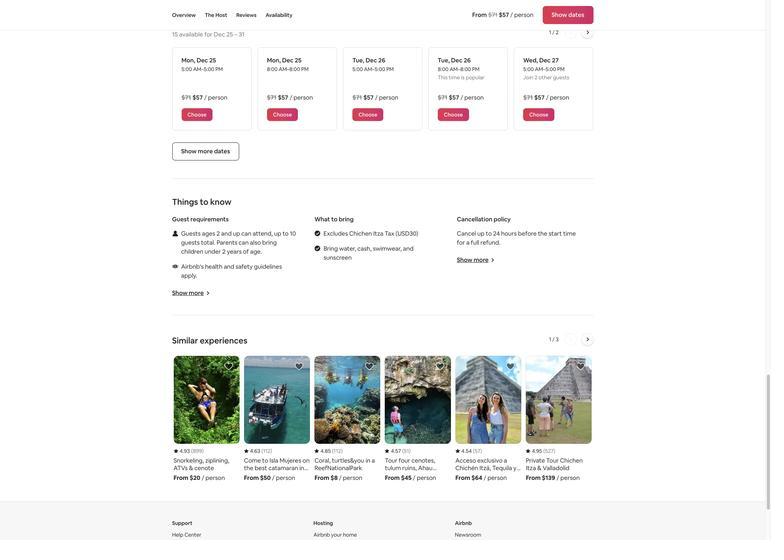 Task type: locate. For each thing, give the bounding box(es) containing it.
( inside the tour four cenotes, tulum ruins, ahau statue group
[[402, 448, 404, 455]]

4.95
[[532, 448, 542, 455]]

1 horizontal spatial am–8:00
[[450, 66, 471, 73]]

1 up from the left
[[233, 230, 240, 238]]

from $64 / person
[[456, 474, 507, 482]]

8:00 inside tue, dec 26 8:00 am–8:00 pm this time is popular
[[438, 66, 449, 73]]

dec inside mon, dec 25 5:00 am–5:00 pm
[[197, 56, 208, 64]]

24
[[493, 230, 500, 238]]

1 horizontal spatial show more
[[457, 256, 489, 264]]

experiences
[[200, 336, 247, 346]]

0 horizontal spatial 25
[[209, 56, 216, 64]]

112 inside 'come to isla mujeres on the best catamaran in cancun' group
[[263, 448, 270, 455]]

1 horizontal spatial up
[[274, 230, 281, 238]]

for down from
[[204, 30, 212, 38]]

2 ( from the left
[[261, 448, 263, 455]]

2 8:00 from the left
[[438, 66, 449, 73]]

pm inside wed, dec 27 5:00 am–5:00 pm join 2 other guests
[[557, 66, 565, 73]]

rating 4.93 out of 5; 899 reviews image
[[174, 448, 204, 455]]

1 5:00 from the left
[[182, 66, 192, 73]]

) inside coral, turtles&you in a reefnationalpark group
[[341, 448, 343, 455]]

person
[[514, 11, 534, 19], [208, 94, 227, 102], [294, 94, 313, 102], [379, 94, 398, 102], [465, 94, 484, 102], [550, 94, 569, 102], [206, 474, 225, 482], [276, 474, 295, 482], [343, 474, 362, 482], [417, 474, 436, 482], [488, 474, 507, 482], [561, 474, 580, 482]]

more
[[198, 147, 213, 155], [474, 256, 489, 264], [189, 289, 204, 297]]

am–8:00 inside mon, dec 25 8:00 am–8:00 pm
[[279, 66, 300, 73]]

1 horizontal spatial 26
[[464, 56, 471, 64]]

newsroom link
[[455, 532, 481, 539]]

mon, dec 25 5:00 am–5:00 pm
[[182, 56, 223, 73]]

1 $71 $57 / person from the left
[[182, 94, 227, 102]]

25 inside mon, dec 25 8:00 am–8:00 pm
[[295, 56, 302, 64]]

( for $64
[[473, 448, 475, 455]]

2 1 from the top
[[549, 336, 551, 343]]

2 5:00 from the left
[[352, 66, 363, 73]]

4 ( from the left
[[402, 448, 404, 455]]

2 mon, from the left
[[267, 56, 281, 64]]

0 vertical spatial bring
[[339, 216, 354, 223]]

2 am–8:00 from the left
[[450, 66, 471, 73]]

$71 $57 / person down mon, dec 25 8:00 am–8:00 pm
[[267, 94, 313, 102]]

5 $71 $57 / person from the left
[[523, 94, 569, 102]]

1 mon, from the left
[[182, 56, 195, 64]]

help center
[[172, 532, 201, 539]]

4 pm from the left
[[472, 66, 480, 73]]

$139
[[542, 474, 555, 482]]

3 am–5:00 from the left
[[535, 66, 556, 73]]

1 horizontal spatial 5:00
[[352, 66, 363, 73]]

tue, for tue, dec 26 5:00 am–5:00 pm
[[352, 56, 364, 64]]

am–5:00 inside wed, dec 27 5:00 am–5:00 pm join 2 other guests
[[535, 66, 556, 73]]

2 horizontal spatial dates
[[569, 11, 584, 19]]

from for from $50 / person
[[244, 474, 259, 482]]

) inside 'come to isla mujeres on the best catamaran in cancun' group
[[270, 448, 272, 455]]

and down (usd30)
[[403, 245, 414, 253]]

requirements
[[191, 216, 229, 223]]

pm inside mon, dec 25 8:00 am–8:00 pm
[[301, 66, 309, 73]]

( right 4.63
[[261, 448, 263, 455]]

) inside the tour four cenotes, tulum ruins, ahau statue group
[[409, 448, 411, 455]]

to left the 10 on the left of page
[[283, 230, 289, 238]]

26 for tue, dec 26 8:00 am–8:00 pm this time is popular
[[464, 56, 471, 64]]

112 right 4.63
[[263, 448, 270, 455]]

5:00 inside mon, dec 25 5:00 am–5:00 pm
[[182, 66, 192, 73]]

1 for from
[[549, 336, 551, 343]]

airbnb
[[455, 520, 472, 527], [314, 532, 330, 539]]

5 ( from the left
[[473, 448, 475, 455]]

help
[[172, 532, 183, 539]]

guests inside "guests ages 2 and up can attend, up to 10 guests total. parents can also bring children under 2 years of age."
[[181, 239, 200, 247]]

can up of
[[239, 239, 249, 247]]

1
[[549, 29, 551, 36], [549, 336, 551, 343]]

1 horizontal spatial 8:00
[[438, 66, 449, 73]]

pm for mon, dec 25 5:00 am–5:00 pm
[[216, 66, 223, 73]]

save this experience image for from $20 / person
[[224, 362, 233, 371]]

guests down guests
[[181, 239, 200, 247]]

4 $71 $57 / person from the left
[[438, 94, 484, 102]]

2 am–5:00 from the left
[[364, 66, 385, 73]]

) right the '4.54' on the bottom right
[[481, 448, 482, 455]]

( right 4.57
[[402, 448, 404, 455]]

5 save this experience image from the left
[[577, 362, 586, 371]]

0 horizontal spatial airbnb
[[314, 532, 330, 539]]

$71 $57 / person
[[182, 94, 227, 102], [267, 94, 313, 102], [352, 94, 398, 102], [438, 94, 484, 102], [523, 94, 569, 102]]

1 ) from the left
[[202, 448, 204, 455]]

0 horizontal spatial dates
[[214, 147, 230, 155]]

person inside snorkeling, ziplining, atvs & cenote group
[[206, 474, 225, 482]]

bring up the excludes
[[339, 216, 354, 223]]

to left 24
[[486, 230, 492, 238]]

and up the parents
[[221, 230, 232, 238]]

show more down "apply."
[[172, 289, 204, 297]]

(usd30)
[[396, 230, 418, 238]]

from inside snorkeling, ziplining, atvs & cenote group
[[174, 474, 188, 482]]

$57
[[499, 11, 509, 19], [193, 94, 203, 102], [278, 94, 288, 102], [363, 94, 374, 102], [449, 94, 459, 102], [534, 94, 545, 102]]

5 ) from the left
[[481, 448, 482, 455]]

$71 $57 / person down tue, dec 26 5:00 am–5:00 pm
[[352, 94, 398, 102]]

2 horizontal spatial 5:00
[[523, 66, 534, 73]]

) right 4.93
[[202, 448, 204, 455]]

) inside snorkeling, ziplining, atvs & cenote group
[[202, 448, 204, 455]]

show more for show more link
[[457, 256, 489, 264]]

4.54
[[462, 448, 472, 455]]

26 inside tue, dec 26 5:00 am–5:00 pm
[[378, 56, 385, 64]]

is
[[461, 74, 465, 81]]

) right the '4.85'
[[341, 448, 343, 455]]

1 save this experience image from the left
[[224, 362, 233, 371]]

4 ) from the left
[[409, 448, 411, 455]]

can
[[241, 230, 251, 238], [239, 239, 249, 247]]

$71 $57 / person for mon, dec 25 5:00 am–5:00 pm
[[182, 94, 227, 102]]

( right the '4.85'
[[332, 448, 334, 455]]

cancel up to 24 hours before the start time for a full refund.
[[457, 230, 576, 247]]

0 horizontal spatial bring
[[262, 239, 277, 247]]

am–8:00 inside tue, dec 26 8:00 am–8:00 pm this time is popular
[[450, 66, 471, 73]]

1 horizontal spatial tue,
[[438, 56, 450, 64]]

show more link
[[457, 256, 495, 264]]

$50
[[260, 474, 271, 482]]

1 horizontal spatial time
[[563, 230, 576, 238]]

0 horizontal spatial up
[[233, 230, 240, 238]]

0 horizontal spatial 112
[[263, 448, 270, 455]]

0 horizontal spatial 26
[[378, 56, 385, 64]]

$8
[[331, 474, 338, 482]]

0 horizontal spatial am–5:00
[[193, 66, 214, 73]]

0 vertical spatial and
[[221, 230, 232, 238]]

rating 4.57 out of 5; 51 reviews image
[[385, 448, 411, 455]]

0 horizontal spatial time
[[449, 74, 460, 81]]

2 tue, from the left
[[438, 56, 450, 64]]

1 left 3
[[549, 336, 551, 343]]

2 pm from the left
[[301, 66, 309, 73]]

1 am–8:00 from the left
[[279, 66, 300, 73]]

save this experience image for from $64 / person
[[506, 362, 515, 371]]

2 vertical spatial more
[[189, 289, 204, 297]]

up up "full"
[[477, 230, 485, 238]]

2 ) from the left
[[270, 448, 272, 455]]

airbnb down hosting on the left bottom
[[314, 532, 330, 539]]

/ inside 'come to isla mujeres on the best catamaran in cancun' group
[[272, 474, 275, 482]]

and left the safety
[[224, 263, 234, 271]]

from $71 $57 / person
[[472, 11, 534, 19]]

1 26 from the left
[[378, 56, 385, 64]]

itza
[[373, 230, 384, 238]]

tue, dec 26 5:00 am–5:00 pm
[[352, 56, 394, 73]]

parents
[[217, 239, 237, 247]]

1 horizontal spatial for
[[457, 239, 465, 247]]

1 vertical spatial can
[[239, 239, 249, 247]]

airbnb up newsroom link
[[455, 520, 472, 527]]

3 5:00 from the left
[[523, 66, 534, 73]]

3 ( from the left
[[332, 448, 334, 455]]

0 vertical spatial 1
[[549, 29, 551, 36]]

health
[[205, 263, 222, 271]]

$71 $57 / person down is
[[438, 94, 484, 102]]

0 vertical spatial more
[[198, 147, 213, 155]]

5:00 inside wed, dec 27 5:00 am–5:00 pm join 2 other guests
[[523, 66, 534, 73]]

am–5:00 inside mon, dec 25 5:00 am–5:00 pm
[[193, 66, 214, 73]]

/ inside acceso exclusivo a chichén itzá, tequila y comida buffet group
[[484, 474, 486, 482]]

$64
[[472, 474, 482, 482]]

0 horizontal spatial guests
[[181, 239, 200, 247]]

/ inside coral, turtles&you in a reefnationalpark group
[[339, 474, 342, 482]]

overview
[[172, 12, 196, 18]]

similar
[[172, 336, 198, 346]]

show
[[552, 11, 567, 19], [181, 147, 197, 155], [457, 256, 473, 264], [172, 289, 188, 297]]

1 tue, from the left
[[352, 56, 364, 64]]

) right 4.63
[[270, 448, 272, 455]]

up inside cancel up to 24 hours before the start time for a full refund.
[[477, 230, 485, 238]]

1 vertical spatial airbnb
[[314, 532, 330, 539]]

person inside the tour four cenotes, tulum ruins, ahau statue group
[[417, 474, 436, 482]]

hours
[[501, 230, 517, 238]]

1 horizontal spatial guests
[[553, 74, 569, 81]]

1 am–5:00 from the left
[[193, 66, 214, 73]]

bring down 'attend,'
[[262, 239, 277, 247]]

tue, inside tue, dec 26 5:00 am–5:00 pm
[[352, 56, 364, 64]]

( right 4.93
[[191, 448, 193, 455]]

2 horizontal spatial am–5:00
[[535, 66, 556, 73]]

0 vertical spatial airbnb
[[455, 520, 472, 527]]

( inside 'come to isla mujeres on the best catamaran in cancun' group
[[261, 448, 263, 455]]

$71 $57 / person down mon, dec 25 5:00 am–5:00 pm
[[182, 94, 227, 102]]

pm inside tue, dec 26 8:00 am–8:00 pm this time is popular
[[472, 66, 480, 73]]

dec inside tue, dec 26 5:00 am–5:00 pm
[[366, 56, 377, 64]]

available down choose
[[179, 30, 203, 38]]

3 pm from the left
[[386, 66, 394, 73]]

1 1 from the top
[[549, 29, 551, 36]]

$71 $57 / person down other
[[523, 94, 569, 102]]

from $45 / person
[[385, 474, 436, 482]]

show more down "full"
[[457, 256, 489, 264]]

3 $71 $57 / person from the left
[[352, 94, 398, 102]]

guests right other
[[553, 74, 569, 81]]

cash,
[[358, 245, 372, 253]]

2 26 from the left
[[464, 56, 471, 64]]

4.85 ( 112 )
[[321, 448, 343, 455]]

show more dates
[[181, 147, 230, 155]]

this
[[438, 74, 448, 81]]

2 horizontal spatial 25
[[295, 56, 302, 64]]

112
[[263, 448, 270, 455], [334, 448, 341, 455]]

5:00 inside tue, dec 26 5:00 am–5:00 pm
[[352, 66, 363, 73]]

2 $71 $57 / person from the left
[[267, 94, 313, 102]]

0 horizontal spatial 5:00
[[182, 66, 192, 73]]

for
[[204, 30, 212, 38], [457, 239, 465, 247]]

)
[[202, 448, 204, 455], [270, 448, 272, 455], [341, 448, 343, 455], [409, 448, 411, 455], [481, 448, 482, 455], [554, 448, 555, 455]]

) for $20
[[202, 448, 204, 455]]

coral, turtles&you in a reefnationalpark group
[[315, 356, 381, 482]]

26 inside tue, dec 26 8:00 am–8:00 pm this time is popular
[[464, 56, 471, 64]]

0 horizontal spatial am–8:00
[[279, 66, 300, 73]]

am–5:00 inside tue, dec 26 5:00 am–5:00 pm
[[364, 66, 385, 73]]

) for $45
[[409, 448, 411, 455]]

can up the also
[[241, 230, 251, 238]]

8:00 inside mon, dec 25 8:00 am–8:00 pm
[[267, 66, 278, 73]]

15
[[172, 30, 178, 38]]

( right 4.95
[[543, 448, 545, 455]]

25 inside mon, dec 25 5:00 am–5:00 pm
[[209, 56, 216, 64]]

guest requirements
[[172, 216, 229, 223]]

for left a
[[457, 239, 465, 247]]

2 up from the left
[[274, 230, 281, 238]]

from for from $20 / person
[[174, 474, 188, 482]]

mon, inside mon, dec 25 8:00 am–8:00 pm
[[267, 56, 281, 64]]

tue, dec 26 8:00 am–8:00 pm this time is popular
[[438, 56, 485, 81]]

2 horizontal spatial up
[[477, 230, 485, 238]]

0 horizontal spatial for
[[204, 30, 212, 38]]

dates
[[569, 11, 584, 19], [260, 18, 282, 28], [214, 147, 230, 155]]

0 vertical spatial available
[[225, 18, 259, 28]]

/ inside snorkeling, ziplining, atvs & cenote group
[[202, 474, 204, 482]]

1 horizontal spatial bring
[[339, 216, 354, 223]]

mon,
[[182, 56, 195, 64], [267, 56, 281, 64]]

3 up from the left
[[477, 230, 485, 238]]

0 vertical spatial time
[[449, 74, 460, 81]]

4.54 ( 57 )
[[462, 448, 482, 455]]

1 vertical spatial 1
[[549, 336, 551, 343]]

rating 4.54 out of 5; 57 reviews image
[[456, 448, 482, 455]]

pm inside mon, dec 25 5:00 am–5:00 pm
[[216, 66, 223, 73]]

2
[[556, 29, 559, 36], [535, 74, 538, 81], [217, 230, 220, 238], [222, 248, 226, 256]]

to left know
[[200, 197, 208, 207]]

$20
[[190, 474, 200, 482]]

/
[[510, 11, 513, 19], [553, 29, 555, 36], [204, 94, 207, 102], [290, 94, 292, 102], [375, 94, 378, 102], [461, 94, 463, 102], [546, 94, 549, 102], [553, 336, 555, 343], [202, 474, 204, 482], [272, 474, 275, 482], [339, 474, 342, 482], [413, 474, 416, 482], [484, 474, 486, 482], [557, 474, 559, 482]]

5 pm from the left
[[557, 66, 565, 73]]

from inside acceso exclusivo a chichén itzá, tequila y comida buffet group
[[456, 474, 470, 482]]

guests inside wed, dec 27 5:00 am–5:00 pm join 2 other guests
[[553, 74, 569, 81]]

from inside private tour chichen itza & valladolid group
[[526, 474, 541, 482]]

swimwear,
[[373, 245, 402, 253]]

1 8:00 from the left
[[267, 66, 278, 73]]

1 vertical spatial more
[[474, 256, 489, 264]]

from inside 'come to isla mujeres on the best catamaran in cancun' group
[[244, 474, 259, 482]]

wed, dec 27 5:00 am–5:00 pm join 2 other guests
[[523, 56, 569, 81]]

airbnb for airbnb
[[455, 520, 472, 527]]

tax
[[385, 230, 394, 238]]

) inside private tour chichen itza & valladolid group
[[554, 448, 555, 455]]

the host
[[205, 12, 227, 18]]

112 for $8
[[334, 448, 341, 455]]

mon, inside mon, dec 25 5:00 am–5:00 pm
[[182, 56, 195, 64]]

( inside acceso exclusivo a chichén itzá, tequila y comida buffet group
[[473, 448, 475, 455]]

dec inside mon, dec 25 8:00 am–8:00 pm
[[282, 56, 294, 64]]

from for from $45 / person
[[385, 474, 400, 482]]

2 112 from the left
[[334, 448, 341, 455]]

1 horizontal spatial 25
[[226, 30, 233, 38]]

0 horizontal spatial tue,
[[352, 56, 364, 64]]

1 vertical spatial available
[[179, 30, 203, 38]]

available
[[225, 18, 259, 28], [179, 30, 203, 38]]

3 save this experience image from the left
[[436, 362, 445, 371]]

years
[[227, 248, 242, 256]]

26
[[378, 56, 385, 64], [464, 56, 471, 64]]

0 horizontal spatial show more
[[172, 289, 204, 297]]

1 vertical spatial for
[[457, 239, 465, 247]]

1 horizontal spatial airbnb
[[455, 520, 472, 527]]

0 vertical spatial for
[[204, 30, 212, 38]]

0 vertical spatial show more
[[457, 256, 489, 264]]

112 inside coral, turtles&you in a reefnationalpark group
[[334, 448, 341, 455]]

1 vertical spatial show more
[[172, 289, 204, 297]]

4 save this experience image from the left
[[506, 362, 515, 371]]

( inside snorkeling, ziplining, atvs & cenote group
[[191, 448, 193, 455]]

2 save this experience image from the left
[[295, 362, 304, 371]]

show more button
[[172, 289, 210, 297]]

1 ( from the left
[[191, 448, 193, 455]]

$71
[[488, 11, 498, 19], [182, 94, 191, 102], [267, 94, 277, 102], [352, 94, 362, 102], [438, 94, 447, 102], [523, 94, 533, 102]]

water,
[[339, 245, 356, 253]]

save this experience image inside acceso exclusivo a chichén itzá, tequila y comida buffet group
[[506, 362, 515, 371]]

tue, inside tue, dec 26 8:00 am–8:00 pm this time is popular
[[438, 56, 450, 64]]

) for $64
[[481, 448, 482, 455]]

6 ) from the left
[[554, 448, 555, 455]]

1 horizontal spatial 112
[[334, 448, 341, 455]]

time left is
[[449, 74, 460, 81]]

( inside coral, turtles&you in a reefnationalpark group
[[332, 448, 334, 455]]

private tour chichen itza & valladolid group
[[526, 356, 592, 482]]

dec for tue, dec 26 5:00 am–5:00 pm
[[366, 56, 377, 64]]

) inside acceso exclusivo a chichén itzá, tequila y comida buffet group
[[481, 448, 482, 455]]

3 ) from the left
[[341, 448, 343, 455]]

come to isla mujeres on the best catamaran in cancun group
[[244, 356, 310, 482]]

chichen
[[349, 230, 372, 238]]

1 112 from the left
[[263, 448, 270, 455]]

ages
[[202, 230, 215, 238]]

4.93
[[180, 448, 190, 455]]

1 vertical spatial time
[[563, 230, 576, 238]]

1 horizontal spatial dates
[[260, 18, 282, 28]]

available up 31
[[225, 18, 259, 28]]

dec inside tue, dec 26 8:00 am–8:00 pm this time is popular
[[451, 56, 463, 64]]

tour four cenotes, tulum ruins, ahau statue group
[[385, 356, 451, 482]]

save this experience image
[[224, 362, 233, 371], [295, 362, 304, 371], [436, 362, 445, 371], [506, 362, 515, 371], [577, 362, 586, 371]]

899
[[193, 448, 202, 455]]

0 vertical spatial guests
[[553, 74, 569, 81]]

children
[[181, 248, 203, 256]]

from for from $8 / person
[[315, 474, 329, 482]]

person inside coral, turtles&you in a reefnationalpark group
[[343, 474, 362, 482]]

2 vertical spatial and
[[224, 263, 234, 271]]

availability button
[[266, 0, 292, 30]]

0 horizontal spatial mon,
[[182, 56, 195, 64]]

dec inside wed, dec 27 5:00 am–5:00 pm join 2 other guests
[[539, 56, 551, 64]]

mon, for mon, dec 25 8:00 am–8:00 pm
[[267, 56, 281, 64]]

tue,
[[352, 56, 364, 64], [438, 56, 450, 64]]

) right 4.57
[[409, 448, 411, 455]]

/ inside the tour four cenotes, tulum ruins, ahau statue group
[[413, 474, 416, 482]]

25 for mon, dec 25 5:00 am–5:00 pm
[[209, 56, 216, 64]]

1 horizontal spatial mon,
[[267, 56, 281, 64]]

) right 4.95
[[554, 448, 555, 455]]

25 for mon, dec 25 8:00 am–8:00 pm
[[295, 56, 302, 64]]

0 horizontal spatial available
[[179, 30, 203, 38]]

112 right the '4.85'
[[334, 448, 341, 455]]

from inside coral, turtles&you in a reefnationalpark group
[[315, 474, 329, 482]]

1 pm from the left
[[216, 66, 223, 73]]

snorkeling, ziplining, atvs & cenote group
[[174, 356, 240, 482]]

1 down show dates link
[[549, 29, 551, 36]]

full
[[471, 239, 479, 247]]

tue, for tue, dec 26 8:00 am–8:00 pm this time is popular
[[438, 56, 450, 64]]

pm inside tue, dec 26 5:00 am–5:00 pm
[[386, 66, 394, 73]]

1 vertical spatial and
[[403, 245, 414, 253]]

8:00
[[267, 66, 278, 73], [438, 66, 449, 73]]

am–5:00 for 27
[[535, 66, 556, 73]]

0 horizontal spatial 8:00
[[267, 66, 278, 73]]

also
[[250, 239, 261, 247]]

2 right join
[[535, 74, 538, 81]]

2 inside wed, dec 27 5:00 am–5:00 pm join 2 other guests
[[535, 74, 538, 81]]

1 vertical spatial guests
[[181, 239, 200, 247]]

6 ( from the left
[[543, 448, 545, 455]]

2 down show dates link
[[556, 29, 559, 36]]

show more dates link
[[172, 143, 239, 161]]

up right 'attend,'
[[274, 230, 281, 238]]

and inside bring water, cash, swimwear, and sunscreen
[[403, 245, 414, 253]]

and inside airbnb's health and safety guidelines apply.
[[224, 263, 234, 271]]

for inside cancel up to 24 hours before the start time for a full refund.
[[457, 239, 465, 247]]

save this experience image inside private tour chichen itza & valladolid group
[[577, 362, 586, 371]]

pm for tue, dec 26 8:00 am–8:00 pm this time is popular
[[472, 66, 480, 73]]

time right start
[[563, 230, 576, 238]]

time inside cancel up to 24 hours before the start time for a full refund.
[[563, 230, 576, 238]]

from inside the tour four cenotes, tulum ruins, ahau statue group
[[385, 474, 400, 482]]

up up the parents
[[233, 230, 240, 238]]

1 vertical spatial bring
[[262, 239, 277, 247]]

( for $50
[[261, 448, 263, 455]]

bring
[[324, 245, 338, 253]]

$71 $57 / person for tue, dec 26 5:00 am–5:00 pm
[[352, 94, 398, 102]]

( right the '4.54' on the bottom right
[[473, 448, 475, 455]]

am–8:00 for 25
[[279, 66, 300, 73]]

( inside private tour chichen itza & valladolid group
[[543, 448, 545, 455]]

1 horizontal spatial am–5:00
[[364, 66, 385, 73]]

8:00 for tue,
[[438, 66, 449, 73]]

newsroom
[[455, 532, 481, 539]]



Task type: vqa. For each thing, say whether or not it's contained in the screenshot.


Task type: describe. For each thing, give the bounding box(es) containing it.
5:00 for tue, dec 26
[[352, 66, 363, 73]]

excludes chichen itza tax (usd30)
[[324, 230, 418, 238]]

things
[[172, 197, 198, 207]]

show dates
[[552, 11, 584, 19]]

1 / 3
[[549, 336, 559, 343]]

bring inside "guests ages 2 and up can attend, up to 10 guests total. parents can also bring children under 2 years of age."
[[262, 239, 277, 247]]

rating 4.63 out of 5; 112 reviews image
[[244, 448, 272, 455]]

to right what at the left top
[[331, 216, 338, 223]]

sunscreen
[[324, 254, 352, 262]]

guest
[[172, 216, 189, 223]]

save this experience image for from $45 / person
[[436, 362, 445, 371]]

3
[[556, 336, 559, 343]]

join
[[523, 74, 534, 81]]

support
[[172, 520, 192, 527]]

total.
[[201, 239, 215, 247]]

excludes
[[324, 230, 348, 238]]

( for $139
[[543, 448, 545, 455]]

from for from $71 $57 / person
[[472, 11, 487, 19]]

more for show more button
[[189, 289, 204, 297]]

dates inside choose from available dates 15 available for dec 25 – 31
[[260, 18, 282, 28]]

cancellation
[[457, 216, 493, 223]]

apply.
[[181, 272, 197, 280]]

rating 4.95 out of 5; 527 reviews image
[[526, 448, 555, 455]]

know
[[210, 197, 231, 207]]

and inside "guests ages 2 and up can attend, up to 10 guests total. parents can also bring children under 2 years of age."
[[221, 230, 232, 238]]

( for $8
[[332, 448, 334, 455]]

) for $50
[[270, 448, 272, 455]]

pm for mon, dec 25 8:00 am–8:00 pm
[[301, 66, 309, 73]]

show dates link
[[543, 6, 593, 24]]

am–5:00 for 26
[[364, 66, 385, 73]]

save this experience image for from $139 / person
[[577, 362, 586, 371]]

choose from available dates 15 available for dec 25 – 31
[[172, 18, 282, 38]]

availability
[[266, 12, 292, 18]]

airbnb for airbnb your home
[[314, 532, 330, 539]]

guests ages 2 and up can attend, up to 10 guests total. parents can also bring children under 2 years of age.
[[181, 230, 296, 256]]

( for $45
[[402, 448, 404, 455]]

from for from $139 / person
[[526, 474, 541, 482]]

wed,
[[523, 56, 538, 64]]

airbnb your home
[[314, 532, 357, 539]]

airbnb your home link
[[314, 532, 357, 539]]

dec for mon, dec 25 5:00 am–5:00 pm
[[197, 56, 208, 64]]

the host button
[[205, 0, 227, 30]]

25 inside choose from available dates 15 available for dec 25 – 31
[[226, 30, 233, 38]]

cancel
[[457, 230, 476, 238]]

popular
[[466, 74, 485, 81]]

–
[[234, 30, 237, 38]]

8:00 for mon,
[[267, 66, 278, 73]]

under
[[205, 248, 221, 256]]

help center link
[[172, 532, 201, 539]]

am–5:00 for 25
[[193, 66, 214, 73]]

to inside "guests ages 2 and up can attend, up to 10 guests total. parents can also bring children under 2 years of age."
[[283, 230, 289, 238]]

airbnb's
[[181, 263, 204, 271]]

overview button
[[172, 0, 196, 30]]

rating 4.85 out of 5; 112 reviews image
[[315, 448, 343, 455]]

4.93 ( 899 )
[[180, 448, 204, 455]]

guests
[[181, 230, 201, 238]]

bring water, cash, swimwear, and sunscreen
[[324, 245, 414, 262]]

for inside choose from available dates 15 available for dec 25 – 31
[[204, 30, 212, 38]]

age.
[[250, 248, 262, 256]]

4.57
[[391, 448, 401, 455]]

refund.
[[481, 239, 501, 247]]

from $139 / person
[[526, 474, 580, 482]]

save this experience image
[[365, 362, 374, 371]]

safety
[[236, 263, 253, 271]]

4.57 ( 51 )
[[391, 448, 411, 455]]

1 / 2
[[549, 29, 559, 36]]

dec for wed, dec 27 5:00 am–5:00 pm join 2 other guests
[[539, 56, 551, 64]]

from $8 / person
[[315, 474, 362, 482]]

57
[[475, 448, 481, 455]]

person inside private tour chichen itza & valladolid group
[[561, 474, 580, 482]]

from $20 / person
[[174, 474, 225, 482]]

51
[[404, 448, 409, 455]]

before
[[518, 230, 537, 238]]

things to know
[[172, 197, 231, 207]]

time inside tue, dec 26 8:00 am–8:00 pm this time is popular
[[449, 74, 460, 81]]

reviews
[[236, 12, 257, 18]]

) for $8
[[341, 448, 343, 455]]

2 right ages
[[217, 230, 220, 238]]

2 down the parents
[[222, 248, 226, 256]]

pm for wed, dec 27 5:00 am–5:00 pm join 2 other guests
[[557, 66, 565, 73]]

a
[[466, 239, 470, 247]]

mon, dec 25 8:00 am–8:00 pm
[[267, 56, 309, 73]]

dec for tue, dec 26 8:00 am–8:00 pm this time is popular
[[451, 56, 463, 64]]

5:00 for mon, dec 25
[[182, 66, 192, 73]]

4.95 ( 527 )
[[532, 448, 555, 455]]

show more for show more button
[[172, 289, 204, 297]]

acceso exclusivo a chichén itzá, tequila y comida buffet group
[[456, 356, 521, 482]]

start
[[549, 230, 562, 238]]

what
[[315, 216, 330, 223]]

person inside 'come to isla mujeres on the best catamaran in cancun' group
[[276, 474, 295, 482]]

( for $20
[[191, 448, 193, 455]]

am–8:00 for 26
[[450, 66, 471, 73]]

27
[[552, 56, 559, 64]]

1 horizontal spatial available
[[225, 18, 259, 28]]

what to bring
[[315, 216, 354, 223]]

from for from $64 / person
[[456, 474, 470, 482]]

airbnb's health and safety guidelines apply.
[[181, 263, 282, 280]]

112 for $50
[[263, 448, 270, 455]]

1 for $71
[[549, 29, 551, 36]]

center
[[185, 532, 201, 539]]

/ inside private tour chichen itza & valladolid group
[[557, 474, 559, 482]]

attend,
[[253, 230, 273, 238]]

dec for mon, dec 25 8:00 am–8:00 pm
[[282, 56, 294, 64]]

similar experiences
[[172, 336, 247, 346]]

dec inside choose from available dates 15 available for dec 25 – 31
[[214, 30, 225, 38]]

policy
[[494, 216, 511, 223]]

10
[[290, 230, 296, 238]]

person inside acceso exclusivo a chichén itzá, tequila y comida buffet group
[[488, 474, 507, 482]]

pm for tue, dec 26 5:00 am–5:00 pm
[[386, 66, 394, 73]]

more for show more link
[[474, 256, 489, 264]]

save this experience image for from $50 / person
[[295, 362, 304, 371]]

26 for tue, dec 26 5:00 am–5:00 pm
[[378, 56, 385, 64]]

) for $139
[[554, 448, 555, 455]]

the
[[205, 12, 214, 18]]

4.63
[[250, 448, 260, 455]]

other
[[539, 74, 552, 81]]

home
[[343, 532, 357, 539]]

mon, for mon, dec 25 5:00 am–5:00 pm
[[182, 56, 195, 64]]

hosting
[[314, 520, 333, 527]]

cancellation policy
[[457, 216, 511, 223]]

0 vertical spatial can
[[241, 230, 251, 238]]

to inside cancel up to 24 hours before the start time for a full refund.
[[486, 230, 492, 238]]

from
[[204, 18, 223, 28]]

527
[[545, 448, 554, 455]]

$71 $57 / person for mon, dec 25 8:00 am–8:00 pm
[[267, 94, 313, 102]]

from $50 / person
[[244, 474, 295, 482]]



